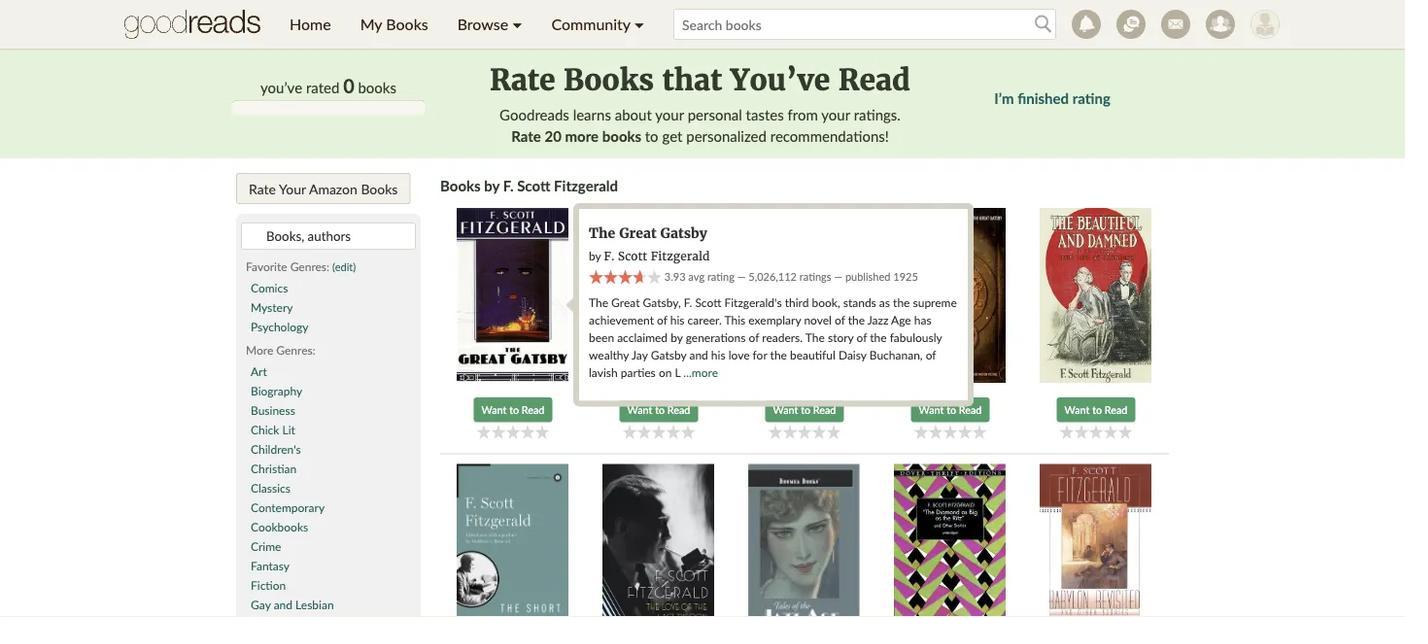 Task type: describe. For each thing, give the bounding box(es) containing it.
ratings.
[[854, 106, 901, 123]]

learns
[[573, 106, 611, 123]]

and inside "art biography business chick lit children's christian classics contemporary cookbooks crime fantasy fiction gay and lesbian"
[[274, 597, 293, 611]]

amazon
[[309, 180, 357, 197]]

0 vertical spatial genres:
[[290, 259, 329, 273]]

1 your from the left
[[655, 106, 684, 123]]

comics
[[251, 280, 288, 294]]

(edit)
[[332, 260, 356, 273]]

biography
[[251, 383, 302, 397]]

parties
[[621, 365, 656, 379]]

▾ for community ▾
[[634, 15, 644, 34]]

great for gatsby
[[619, 224, 657, 241]]

cookbooks
[[251, 519, 308, 533]]

2 your from the left
[[821, 106, 850, 123]]

0 horizontal spatial his
[[670, 313, 685, 327]]

more
[[246, 343, 273, 357]]

the for gatsby
[[589, 224, 615, 241]]

rate for amazon
[[249, 180, 276, 197]]

age
[[891, 313, 911, 327]]

great for gatsby,
[[611, 295, 640, 309]]

published
[[845, 270, 891, 283]]

to inside rate books that you've read goodreads learns about your personal tastes from your ratings. rate 20 more books to get personalized recommendations!
[[645, 127, 658, 145]]

exemplary
[[749, 313, 801, 327]]

want for the great gatsby image
[[482, 403, 507, 416]]

favorite
[[246, 259, 287, 273]]

from
[[788, 106, 818, 123]]

f. inside the great gatsby by f. scott fitzgerald
[[604, 248, 615, 263]]

contemporary
[[251, 500, 325, 514]]

fiction
[[251, 578, 286, 592]]

on
[[659, 365, 672, 379]]

0 horizontal spatial fitzgerald
[[554, 177, 618, 194]]

to for the beautiful and damned image
[[1092, 403, 1102, 416]]

chick
[[251, 422, 279, 436]]

the great gatsby by f. scott fitzgerald
[[589, 224, 710, 263]]

scott inside the great gatsby by f. scott fitzgerald
[[618, 248, 647, 263]]

art link
[[251, 362, 406, 382]]

you've
[[730, 61, 830, 98]]

0 horizontal spatial f.
[[503, 177, 514, 194]]

i'm finished rating
[[994, 89, 1110, 107]]

chick lit link
[[251, 421, 406, 440]]

community ▾
[[551, 15, 644, 34]]

children's
[[251, 442, 301, 456]]

to for the great gatsby image
[[509, 403, 519, 416]]

of up daisy
[[857, 330, 867, 344]]

rated
[[306, 78, 339, 96]]

fitzgerald inside the great gatsby by f. scott fitzgerald
[[651, 248, 710, 263]]

of down gatsby, at left
[[657, 313, 667, 327]]

want to read link for the curious case of benjamin button image
[[911, 397, 990, 422]]

friend requests image
[[1206, 10, 1235, 39]]

the curious case of benjamin button image
[[894, 208, 1006, 383]]

fitzgerald's
[[724, 295, 782, 309]]

lesbian
[[296, 597, 334, 611]]

fabulously
[[890, 330, 942, 344]]

gatsby inside the great gatsby, f. scott fitzgerald's third book, stands as the supreme achievement of his career. this exemplary novel of the jazz age has been acclaimed by generations of readers. the story of the fabulously wealthy jay gatsby and his love for the beautiful daisy buchanan, of lavish parties on l
[[651, 348, 686, 362]]

want for the beautiful and damned image
[[1065, 403, 1090, 416]]

favorite genres: (edit) comics mystery psychology more genres:
[[246, 259, 356, 357]]

books by f. scott fitzgerald
[[440, 177, 618, 194]]

i'm
[[994, 89, 1014, 107]]

comics link
[[251, 279, 406, 298]]

as
[[879, 295, 890, 309]]

buchanan,
[[869, 348, 923, 362]]

...more
[[683, 365, 718, 379]]

the love of the last tycoon image
[[602, 464, 714, 617]]

the short stories image
[[457, 464, 568, 617]]

crime link
[[251, 537, 406, 557]]

third
[[785, 295, 809, 309]]

want to read for want to read link related to the curious case of benjamin button image
[[919, 403, 982, 416]]

scott inside the great gatsby, f. scott fitzgerald's third book, stands as the supreme achievement of his career. this exemplary novel of the jazz age has been acclaimed by generations of readers. the story of the fabulously wealthy jay gatsby and his love for the beautiful daisy buchanan, of lavish parties on l
[[695, 295, 721, 309]]

supreme
[[913, 295, 957, 309]]

community ▾ button
[[537, 0, 659, 49]]

1 vertical spatial his
[[711, 348, 726, 362]]

f. scott fitzgerald link
[[604, 248, 710, 263]]

books inside rate books that you've read goodreads learns about your personal tastes from your ratings. rate 20 more books to get personalized recommendations!
[[564, 61, 654, 98]]

classics link
[[251, 479, 406, 498]]

the great gatsby image
[[457, 208, 568, 383]]

this side of paradise image
[[748, 208, 860, 383]]

to for tender is the night image
[[655, 403, 665, 416]]

been
[[589, 330, 614, 344]]

read for the great gatsby image
[[522, 403, 545, 416]]

the great gatsby link
[[589, 224, 707, 241]]

rate for that
[[490, 61, 555, 98]]

of up story
[[835, 313, 845, 327]]

business
[[251, 403, 295, 417]]

christian link
[[251, 460, 406, 479]]

bob builder image
[[1251, 10, 1280, 39]]

and inside the great gatsby, f. scott fitzgerald's third book, stands as the supreme achievement of his career. this exemplary novel of the jazz age has been acclaimed by generations of readers. the story of the fabulously wealthy jay gatsby and his love for the beautiful daisy buchanan, of lavish parties on l
[[689, 348, 708, 362]]

want to read for tender is the night image's want to read link
[[627, 403, 690, 416]]

Search books text field
[[673, 9, 1056, 40]]

story
[[828, 330, 854, 344]]

Start typing the name of a book... text field
[[241, 223, 416, 250]]

rate your amazon books
[[249, 180, 398, 197]]

read for the beautiful and damned image
[[1105, 403, 1128, 416]]

for
[[753, 348, 767, 362]]

readers.
[[762, 330, 803, 344]]

20
[[545, 127, 562, 145]]

the down jazz
[[870, 330, 887, 344]]

goodreads
[[500, 106, 569, 123]]

novel
[[804, 313, 832, 327]]

this
[[724, 313, 746, 327]]

you've rated 0 books
[[260, 74, 396, 97]]

of down fabulously at the right of page
[[926, 348, 936, 362]]

finished
[[1018, 89, 1069, 107]]

gay
[[251, 597, 271, 611]]

rating for avg
[[707, 270, 735, 283]]

mystery link
[[251, 298, 406, 318]]

home
[[290, 15, 331, 34]]

art biography business chick lit children's christian classics contemporary cookbooks crime fantasy fiction gay and lesbian
[[251, 364, 334, 611]]

community
[[551, 15, 630, 34]]

daisy
[[839, 348, 866, 362]]

my
[[360, 15, 382, 34]]

wealthy
[[589, 348, 629, 362]]

browse
[[457, 15, 508, 34]]

0
[[343, 74, 354, 97]]

fiction link
[[251, 576, 406, 596]]

about
[[615, 106, 652, 123]]

the down stands
[[848, 313, 865, 327]]



Task type: vqa. For each thing, say whether or not it's contained in the screenshot.
▾ associated with Browse ▾
yes



Task type: locate. For each thing, give the bounding box(es) containing it.
lavish
[[589, 365, 618, 379]]

great inside the great gatsby by f. scott fitzgerald
[[619, 224, 657, 241]]

f. down the great gatsby link
[[604, 248, 615, 263]]

0 vertical spatial rate
[[490, 61, 555, 98]]

1 horizontal spatial books
[[602, 127, 641, 145]]

books inside menu
[[386, 15, 428, 34]]

jazz
[[868, 313, 889, 327]]

scott up the career.
[[695, 295, 721, 309]]

rate down goodreads
[[511, 127, 541, 145]]

1 vertical spatial gatsby
[[651, 348, 686, 362]]

f. up the career.
[[684, 295, 692, 309]]

read for the curious case of benjamin button image
[[959, 403, 982, 416]]

art
[[251, 364, 267, 378]]

0 horizontal spatial your
[[655, 106, 684, 123]]

0 vertical spatial great
[[619, 224, 657, 241]]

fantasy link
[[251, 557, 406, 576]]

gatsby inside the great gatsby by f. scott fitzgerald
[[660, 224, 707, 241]]

read inside rate books that you've read goodreads learns about your personal tastes from your ratings. rate 20 more books to get personalized recommendations!
[[838, 61, 910, 98]]

to
[[645, 127, 658, 145], [509, 403, 519, 416], [655, 403, 665, 416], [801, 403, 811, 416], [947, 403, 956, 416], [1092, 403, 1102, 416]]

2 vertical spatial f.
[[684, 295, 692, 309]]

5 want from the left
[[1065, 403, 1090, 416]]

0 horizontal spatial books
[[358, 78, 396, 96]]

2 horizontal spatial f.
[[684, 295, 692, 309]]

books inside rate books that you've read goodreads learns about your personal tastes from your ratings. rate 20 more books to get personalized recommendations!
[[602, 127, 641, 145]]

4 want to read from the left
[[919, 403, 982, 416]]

1 vertical spatial f.
[[604, 248, 615, 263]]

great up "achievement"
[[611, 295, 640, 309]]

the up the "beautiful"
[[805, 330, 825, 344]]

contemporary link
[[251, 498, 406, 518]]

great up f. scott fitzgerald link
[[619, 224, 657, 241]]

1 vertical spatial by
[[589, 248, 601, 262]]

and up ...more link
[[689, 348, 708, 362]]

mystery
[[251, 300, 293, 314]]

1 ▾ from the left
[[512, 15, 522, 34]]

rating for finished
[[1072, 89, 1110, 107]]

gay and lesbian link
[[251, 596, 406, 615]]

1 vertical spatial genres:
[[276, 343, 315, 357]]

cookbooks link
[[251, 518, 406, 537]]

— up fitzgerald's
[[737, 270, 746, 283]]

your up the get
[[655, 106, 684, 123]]

his
[[670, 313, 685, 327], [711, 348, 726, 362]]

ratings
[[799, 270, 831, 283]]

3.93
[[664, 270, 686, 283]]

rating
[[1072, 89, 1110, 107], [707, 270, 735, 283]]

1 vertical spatial and
[[274, 597, 293, 611]]

—
[[737, 270, 746, 283], [834, 270, 843, 283]]

2 vertical spatial by
[[671, 330, 683, 344]]

gatsby,
[[643, 295, 681, 309]]

books down 'about'
[[602, 127, 641, 145]]

menu containing home
[[275, 0, 659, 49]]

0 horizontal spatial by
[[484, 177, 500, 194]]

the down "readers."
[[770, 348, 787, 362]]

0 horizontal spatial ▾
[[512, 15, 522, 34]]

— published 1925
[[831, 270, 918, 283]]

his down generations
[[711, 348, 726, 362]]

0 vertical spatial f.
[[503, 177, 514, 194]]

want for the curious case of benjamin button image
[[919, 403, 944, 416]]

4 want from the left
[[919, 403, 944, 416]]

book,
[[812, 295, 840, 309]]

notifications image
[[1072, 10, 1101, 39]]

read for tender is the night image
[[667, 403, 690, 416]]

and right gay
[[274, 597, 293, 611]]

1 vertical spatial rating
[[707, 270, 735, 283]]

scott down 20
[[517, 177, 550, 194]]

1 horizontal spatial ▾
[[634, 15, 644, 34]]

want for tender is the night image
[[627, 403, 652, 416]]

1 want from the left
[[482, 403, 507, 416]]

rating right finished
[[1072, 89, 1110, 107]]

the up "achievement"
[[589, 295, 608, 309]]

▾ inside popup button
[[512, 15, 522, 34]]

his down gatsby, at left
[[670, 313, 685, 327]]

browse ▾ button
[[443, 0, 537, 49]]

the inside the great gatsby by f. scott fitzgerald
[[589, 224, 615, 241]]

fitzgerald
[[554, 177, 618, 194], [651, 248, 710, 263]]

5 want to read link from the left
[[1057, 397, 1135, 422]]

acclaimed
[[617, 330, 668, 344]]

5,026,112
[[748, 270, 797, 283]]

l
[[675, 365, 680, 379]]

1 horizontal spatial and
[[689, 348, 708, 362]]

i'm finished rating link
[[994, 89, 1110, 107]]

want
[[482, 403, 507, 416], [627, 403, 652, 416], [773, 403, 798, 416], [919, 403, 944, 416], [1065, 403, 1090, 416]]

books inside you've rated 0 books
[[358, 78, 396, 96]]

1 vertical spatial scott
[[618, 248, 647, 263]]

my books link
[[346, 0, 443, 49]]

tastes
[[746, 106, 784, 123]]

gatsby up f. scott fitzgerald link
[[660, 224, 707, 241]]

scott down the great gatsby link
[[618, 248, 647, 263]]

great inside the great gatsby, f. scott fitzgerald's third book, stands as the supreme achievement of his career. this exemplary novel of the jazz age has been acclaimed by generations of readers. the story of the fabulously wealthy jay gatsby and his love for the beautiful daisy buchanan, of lavish parties on l
[[611, 295, 640, 309]]

1 vertical spatial great
[[611, 295, 640, 309]]

christian
[[251, 461, 297, 475]]

0 vertical spatial and
[[689, 348, 708, 362]]

0 horizontal spatial scott
[[517, 177, 550, 194]]

▾
[[512, 15, 522, 34], [634, 15, 644, 34]]

3 want to read from the left
[[773, 403, 836, 416]]

rate books that you've read goodreads learns about your personal tastes from your ratings. rate 20 more books to get personalized recommendations!
[[490, 61, 910, 145]]

browse ▾
[[457, 15, 522, 34]]

has
[[914, 313, 931, 327]]

avg
[[688, 270, 705, 283]]

0 vertical spatial rating
[[1072, 89, 1110, 107]]

f.
[[503, 177, 514, 194], [604, 248, 615, 263], [684, 295, 692, 309]]

want to read for want to read link for the beautiful and damned image
[[1065, 403, 1128, 416]]

▾ right community
[[634, 15, 644, 34]]

psychology link
[[251, 318, 406, 337]]

1925
[[893, 270, 918, 283]]

1 horizontal spatial by
[[589, 248, 601, 262]]

more
[[565, 127, 599, 145]]

the great gatsby, f. scott fitzgerald's third book, stands as the supreme achievement of his career. this exemplary novel of the jazz age has been acclaimed by generations of readers. the story of the fabulously wealthy jay gatsby and his love for the beautiful daisy buchanan, of lavish parties on l
[[589, 295, 957, 379]]

5 want to read from the left
[[1065, 403, 1128, 416]]

1 horizontal spatial —
[[834, 270, 843, 283]]

your up "recommendations!"
[[821, 106, 850, 123]]

...more link
[[683, 365, 718, 379]]

genres: up comics link
[[290, 259, 329, 273]]

rate your amazon books link
[[236, 173, 410, 204]]

2 ▾ from the left
[[634, 15, 644, 34]]

jay
[[632, 348, 648, 362]]

3 want from the left
[[773, 403, 798, 416]]

fantasy
[[251, 558, 290, 572]]

books right 0
[[358, 78, 396, 96]]

inbox image
[[1161, 10, 1190, 39]]

of
[[657, 313, 667, 327], [835, 313, 845, 327], [749, 330, 759, 344], [857, 330, 867, 344], [926, 348, 936, 362]]

you've
[[260, 78, 302, 96]]

0 horizontal spatial and
[[274, 597, 293, 611]]

your
[[279, 180, 306, 197]]

business link
[[251, 401, 406, 421]]

classics
[[251, 481, 291, 495]]

want to read link for the beautiful and damned image
[[1057, 397, 1135, 422]]

children's link
[[251, 440, 406, 460]]

the beautiful and damned image
[[1040, 208, 1151, 383]]

genres: down psychology
[[276, 343, 315, 357]]

1 vertical spatial rate
[[511, 127, 541, 145]]

crime
[[251, 539, 281, 553]]

the up f. scott fitzgerald link
[[589, 224, 615, 241]]

the diamond as big as the ritz, and other stories image
[[894, 464, 1006, 617]]

lit
[[282, 422, 295, 436]]

my group discussions image
[[1116, 10, 1146, 39]]

(edit) link
[[332, 260, 356, 273]]

▾ right browse
[[512, 15, 522, 34]]

0 horizontal spatial —
[[737, 270, 746, 283]]

home link
[[275, 0, 346, 49]]

the
[[893, 295, 910, 309], [848, 313, 865, 327], [870, 330, 887, 344], [770, 348, 787, 362]]

1 horizontal spatial fitzgerald
[[651, 248, 710, 263]]

stands
[[843, 295, 876, 309]]

books
[[358, 78, 396, 96], [602, 127, 641, 145]]

fitzgerald up 3.93
[[651, 248, 710, 263]]

0 vertical spatial books
[[358, 78, 396, 96]]

of up the for
[[749, 330, 759, 344]]

0 vertical spatial fitzgerald
[[554, 177, 618, 194]]

babylon revisited and other stories image
[[1040, 464, 1151, 617]]

3 want to read link from the left
[[765, 397, 844, 422]]

rate
[[490, 61, 555, 98], [511, 127, 541, 145], [249, 180, 276, 197]]

4 want to read link from the left
[[911, 397, 990, 422]]

Search for books to add to your shelves search field
[[673, 9, 1056, 40]]

menu
[[275, 0, 659, 49]]

career.
[[688, 313, 722, 327]]

2 want to read link from the left
[[620, 397, 698, 422]]

generations
[[686, 330, 746, 344]]

0 vertical spatial gatsby
[[660, 224, 707, 241]]

0 vertical spatial scott
[[517, 177, 550, 194]]

1 horizontal spatial f.
[[604, 248, 615, 263]]

1 vertical spatial fitzgerald
[[651, 248, 710, 263]]

f. inside the great gatsby, f. scott fitzgerald's third book, stands as the supreme achievement of his career. this exemplary novel of the jazz age has been acclaimed by generations of readers. the story of the fabulously wealthy jay gatsby and his love for the beautiful daisy buchanan, of lavish parties on l
[[684, 295, 692, 309]]

want to read link for tender is the night image
[[620, 397, 698, 422]]

personalized
[[686, 127, 767, 145]]

2 want to read from the left
[[627, 403, 690, 416]]

that
[[662, 61, 722, 98]]

0 vertical spatial by
[[484, 177, 500, 194]]

want to read link for the great gatsby image
[[474, 397, 552, 422]]

and
[[689, 348, 708, 362], [274, 597, 293, 611]]

0 vertical spatial the
[[589, 224, 615, 241]]

psychology
[[251, 319, 308, 333]]

the right "as"
[[893, 295, 910, 309]]

tales of the jazz age image
[[748, 464, 860, 617]]

1 vertical spatial the
[[589, 295, 608, 309]]

3.93 avg rating — 5,026,112 ratings
[[662, 270, 831, 283]]

2 horizontal spatial scott
[[695, 295, 721, 309]]

0 horizontal spatial rating
[[707, 270, 735, 283]]

1 vertical spatial books
[[602, 127, 641, 145]]

rating right the avg
[[707, 270, 735, 283]]

fitzgerald down more
[[554, 177, 618, 194]]

gatsby up 'on'
[[651, 348, 686, 362]]

tender is the night image
[[602, 208, 714, 383]]

rate left your
[[249, 180, 276, 197]]

by inside the great gatsby by f. scott fitzgerald
[[589, 248, 601, 262]]

1 — from the left
[[737, 270, 746, 283]]

by inside the great gatsby, f. scott fitzgerald's third book, stands as the supreme achievement of his career. this exemplary novel of the jazz age has been acclaimed by generations of readers. the story of the fabulously wealthy jay gatsby and his love for the beautiful daisy buchanan, of lavish parties on l
[[671, 330, 683, 344]]

f. down goodreads
[[503, 177, 514, 194]]

1 horizontal spatial scott
[[618, 248, 647, 263]]

1 horizontal spatial your
[[821, 106, 850, 123]]

2 vertical spatial rate
[[249, 180, 276, 197]]

get
[[662, 127, 683, 145]]

want to read
[[482, 403, 545, 416], [627, 403, 690, 416], [773, 403, 836, 416], [919, 403, 982, 416], [1065, 403, 1128, 416]]

1 horizontal spatial rating
[[1072, 89, 1110, 107]]

▾ for browse ▾
[[512, 15, 522, 34]]

want to read for the great gatsby image want to read link
[[482, 403, 545, 416]]

▾ inside dropdown button
[[634, 15, 644, 34]]

the for gatsby,
[[589, 295, 608, 309]]

0 vertical spatial his
[[670, 313, 685, 327]]

personal
[[688, 106, 742, 123]]

— right "ratings" at the right
[[834, 270, 843, 283]]

1 want to read link from the left
[[474, 397, 552, 422]]

1 want to read from the left
[[482, 403, 545, 416]]

rate up goodreads
[[490, 61, 555, 98]]

2 vertical spatial the
[[805, 330, 825, 344]]

2 want from the left
[[627, 403, 652, 416]]

read
[[838, 61, 910, 98], [522, 403, 545, 416], [667, 403, 690, 416], [813, 403, 836, 416], [959, 403, 982, 416], [1105, 403, 1128, 416]]

2 — from the left
[[834, 270, 843, 283]]

want to read for third want to read link
[[773, 403, 836, 416]]

my books
[[360, 15, 428, 34]]

2 vertical spatial scott
[[695, 295, 721, 309]]

to for the curious case of benjamin button image
[[947, 403, 956, 416]]

1 horizontal spatial his
[[711, 348, 726, 362]]

2 horizontal spatial by
[[671, 330, 683, 344]]



